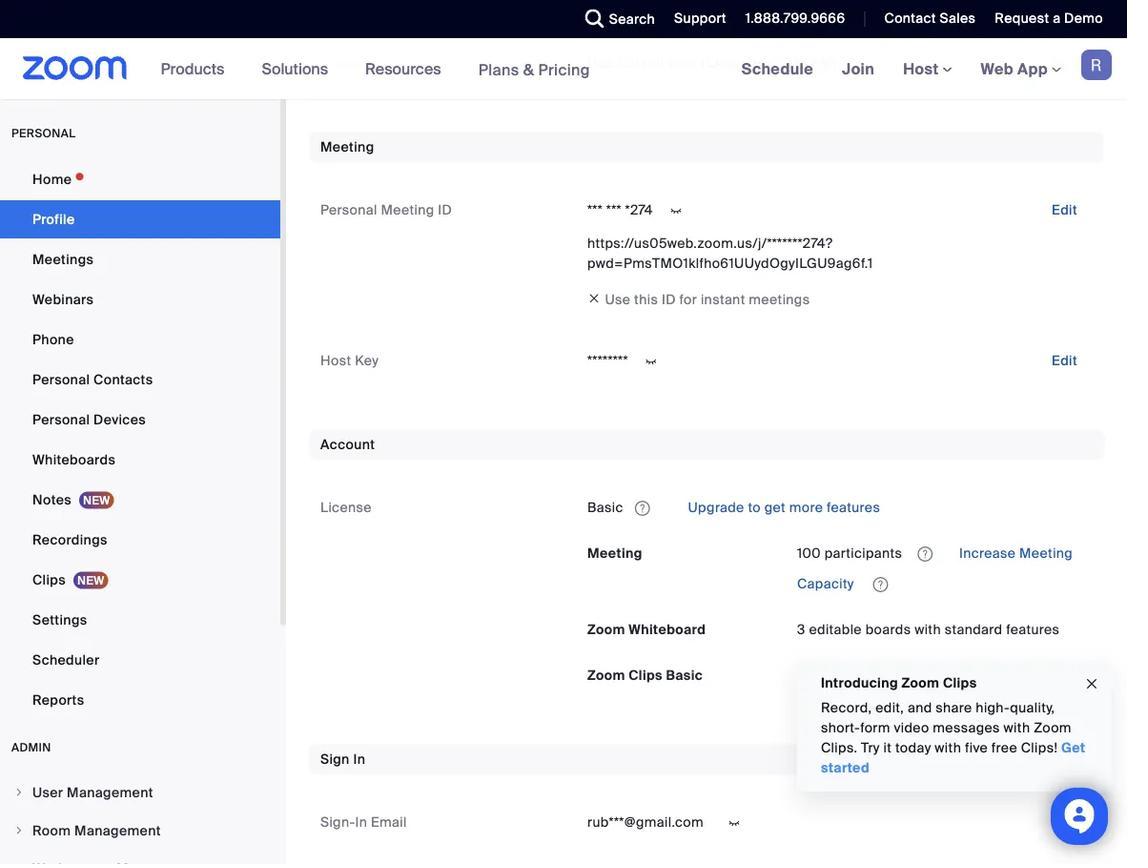 Task type: describe. For each thing, give the bounding box(es) containing it.
https://us05web.zoom.us/j/*******274? pwd=pmstmo1klfho61uuydogyilgu9ag6f.1
[[588, 234, 874, 272]]

short-
[[821, 719, 861, 737]]

profile link
[[0, 200, 281, 239]]

support link up time
[[660, 0, 732, 38]]

record,
[[821, 699, 872, 717]]

increase meeting capacity link
[[798, 544, 1074, 593]]

this
[[635, 291, 659, 308]]

webinars link
[[0, 281, 281, 319]]

clips link
[[0, 561, 281, 599]]

*274
[[625, 201, 654, 219]]

email
[[371, 813, 407, 831]]

********
[[588, 352, 629, 369]]

high-
[[976, 699, 1011, 717]]

introducing zoom clips
[[821, 674, 977, 692]]

personal for personal meeting id
[[321, 201, 378, 219]]

and
[[908, 699, 933, 717]]

show personal meeting id image
[[661, 202, 692, 220]]

participants
[[825, 544, 903, 562]]

pricing
[[539, 59, 590, 79]]

app
[[1018, 59, 1049, 79]]

scheduler
[[32, 651, 100, 669]]

settings link
[[0, 601, 281, 639]]

learn more about increasing meeting capacity image
[[868, 576, 895, 593]]

id for this
[[662, 291, 676, 308]]

reports
[[32, 691, 84, 709]]

in for sign
[[353, 750, 366, 768]]

increase meeting capacity
[[798, 544, 1074, 593]]

web app
[[981, 59, 1049, 79]]

banner containing products
[[0, 38, 1128, 101]]

solutions button
[[262, 38, 337, 99]]

3 edit button from the top
[[1037, 345, 1093, 376]]

it
[[884, 739, 892, 757]]

basic inside application
[[588, 499, 624, 516]]

admin
[[11, 740, 51, 755]]

meetings
[[749, 291, 810, 308]]

support link up use 12-hour time (example: 02:00 pm) on the right top of the page
[[675, 10, 727, 27]]

request a demo
[[995, 10, 1104, 27]]

host key
[[321, 352, 379, 369]]

personal contacts
[[32, 371, 153, 388]]

clips!
[[1022, 739, 1058, 757]]

pm)
[[812, 54, 837, 72]]

host for host key
[[321, 352, 352, 369]]

get
[[1062, 739, 1086, 757]]

personal menu menu
[[0, 160, 281, 721]]

for
[[680, 291, 698, 308]]

whiteboards
[[32, 451, 116, 468]]

id for meeting
[[438, 201, 452, 219]]

02:00
[[769, 54, 808, 72]]

(example:
[[702, 54, 765, 72]]

zoom up and
[[902, 674, 940, 692]]

resources button
[[366, 38, 450, 99]]

hour
[[636, 54, 665, 72]]

whiteboard
[[629, 621, 706, 638]]

room management menu item
[[0, 813, 281, 849]]

1 horizontal spatial clips
[[629, 666, 663, 684]]

today
[[896, 739, 932, 757]]

meeting inside increase meeting capacity
[[1020, 544, 1074, 562]]

share
[[936, 699, 973, 717]]

free
[[992, 739, 1018, 757]]

personal for personal contacts
[[32, 371, 90, 388]]

zoom whiteboard
[[588, 621, 706, 638]]

instant
[[701, 291, 746, 308]]

edit for time format
[[1052, 54, 1078, 72]]

format
[[356, 54, 402, 72]]

schedule
[[742, 59, 814, 79]]

zoom inside record, edit, and share high-quality, short-form video messages with zoom clips. try it today with five free clips!
[[1034, 719, 1072, 737]]

sign in
[[321, 750, 366, 768]]

settings
[[32, 611, 87, 629]]

search button
[[571, 0, 660, 38]]

pwd=pmstmo1klfho61uuydogyilgu9ag6f.1
[[588, 254, 874, 272]]

edit for sign-in email
[[1052, 813, 1078, 831]]

user management
[[32, 784, 153, 801]]

sign
[[321, 750, 350, 768]]

key
[[355, 352, 379, 369]]

join link
[[828, 38, 889, 99]]

edit,
[[876, 699, 905, 717]]

solutions
[[262, 59, 328, 79]]

clips inside "link"
[[32, 571, 66, 589]]

boards
[[866, 621, 912, 638]]

record, edit, and share high-quality, short-form video messages with zoom clips. try it today with five free clips!
[[821, 699, 1072, 757]]

edit for personal meeting id
[[1052, 201, 1078, 219]]

home link
[[0, 160, 281, 198]]

time
[[669, 54, 698, 72]]

1 vertical spatial with
[[1004, 719, 1031, 737]]

upgrade
[[688, 499, 745, 516]]

zoom logo image
[[23, 56, 127, 80]]

capacity
[[798, 575, 855, 593]]

management for user management
[[67, 784, 153, 801]]

personal devices
[[32, 411, 146, 428]]

form
[[861, 719, 891, 737]]

notes link
[[0, 481, 281, 519]]

room management
[[32, 822, 161, 840]]

&
[[524, 59, 535, 79]]

0 vertical spatial with
[[915, 621, 942, 638]]

right image
[[13, 787, 25, 799]]

personal for personal devices
[[32, 411, 90, 428]]

100
[[798, 544, 821, 562]]

contact sales
[[885, 10, 976, 27]]

rub***@gmail.com
[[588, 813, 704, 831]]

personal contacts link
[[0, 361, 281, 399]]

admin menu menu
[[0, 775, 281, 864]]



Task type: locate. For each thing, give the bounding box(es) containing it.
plans
[[479, 59, 520, 79]]

2 vertical spatial personal
[[32, 411, 90, 428]]

scheduler link
[[0, 641, 281, 679]]

application
[[588, 492, 1093, 523], [798, 538, 1093, 599]]

2 vertical spatial with
[[935, 739, 962, 757]]

host left key
[[321, 352, 352, 369]]

1 *** from the left
[[588, 201, 603, 219]]

room
[[32, 822, 71, 840]]

time format
[[321, 54, 402, 72]]

profile picture image
[[1082, 50, 1112, 80]]

basic left "learn more about your license type" icon
[[588, 499, 624, 516]]

upgrade to get more features link
[[685, 499, 881, 516]]

1 horizontal spatial basic
[[666, 666, 703, 684]]

0 vertical spatial basic
[[588, 499, 624, 516]]

edit button
[[1037, 48, 1093, 79], [1037, 195, 1093, 226], [1037, 345, 1093, 376], [1037, 807, 1093, 838]]

right image
[[13, 825, 25, 837]]

application containing 100 participants
[[798, 538, 1093, 599]]

meetings navigation
[[728, 38, 1128, 101]]

application up 3 editable boards with standard features
[[798, 538, 1093, 599]]

management up room management in the left of the page
[[67, 784, 153, 801]]

request a demo link
[[981, 0, 1128, 38], [995, 10, 1104, 27]]

1 vertical spatial management
[[74, 822, 161, 840]]

12-
[[617, 54, 636, 72]]

with up free
[[1004, 719, 1031, 737]]

video
[[894, 719, 930, 737]]

0 horizontal spatial features
[[827, 499, 881, 516]]

whiteboards link
[[0, 441, 281, 479]]

https://us05web.zoom.us/j/*******274?
[[588, 234, 833, 252]]

use this id for instant meetings
[[605, 291, 810, 308]]

2 *** from the left
[[607, 201, 622, 219]]

time
[[321, 54, 353, 72]]

zoom up clips!
[[1034, 719, 1072, 737]]

use left 12-
[[588, 54, 613, 72]]

home
[[32, 170, 72, 188]]

0 horizontal spatial basic
[[588, 499, 624, 516]]

host
[[904, 59, 943, 79], [321, 352, 352, 369]]

resources
[[366, 59, 441, 79]]

a
[[1053, 10, 1061, 27]]

support
[[675, 10, 727, 27]]

use for use this id for instant meetings
[[605, 291, 631, 308]]

increase
[[960, 544, 1016, 562]]

1 edit from the top
[[1052, 54, 1078, 72]]

personal meeting id
[[321, 201, 452, 219]]

4 edit from the top
[[1052, 813, 1078, 831]]

in left 'email'
[[355, 813, 368, 831]]

personal devices link
[[0, 401, 281, 439]]

1 vertical spatial use
[[605, 291, 631, 308]]

0 vertical spatial host
[[904, 59, 943, 79]]

1 vertical spatial personal
[[32, 371, 90, 388]]

0 horizontal spatial id
[[438, 201, 452, 219]]

edit button for time format
[[1037, 48, 1093, 79]]

1 vertical spatial features
[[1007, 621, 1060, 638]]

0 vertical spatial personal
[[321, 201, 378, 219]]

account
[[321, 436, 375, 453]]

enabled
[[798, 666, 851, 684]]

zoom down zoom whiteboard
[[588, 666, 626, 684]]

1 vertical spatial basic
[[666, 666, 703, 684]]

features right standard
[[1007, 621, 1060, 638]]

products button
[[161, 38, 233, 99]]

0 horizontal spatial host
[[321, 352, 352, 369]]

plans & pricing link
[[479, 59, 590, 79], [479, 59, 590, 79]]

zoom clips basic
[[588, 666, 703, 684]]

in
[[353, 750, 366, 768], [355, 813, 368, 831]]

3
[[798, 621, 806, 638]]

2 edit button from the top
[[1037, 195, 1093, 226]]

***
[[588, 201, 603, 219], [607, 201, 622, 219]]

close image
[[1085, 673, 1100, 695]]

2 edit from the top
[[1052, 201, 1078, 219]]

features up 100 participants
[[827, 499, 881, 516]]

clips down zoom whiteboard
[[629, 666, 663, 684]]

1 horizontal spatial id
[[662, 291, 676, 308]]

host inside meetings navigation
[[904, 59, 943, 79]]

features
[[827, 499, 881, 516], [1007, 621, 1060, 638]]

personal
[[11, 126, 76, 141]]

schedule link
[[728, 38, 828, 99]]

recordings
[[32, 531, 108, 549]]

application containing basic
[[588, 492, 1093, 523]]

1 horizontal spatial features
[[1007, 621, 1060, 638]]

0 horizontal spatial clips
[[32, 571, 66, 589]]

1 edit button from the top
[[1037, 48, 1093, 79]]

user management menu item
[[0, 775, 281, 811]]

reports link
[[0, 681, 281, 719]]

sales
[[940, 10, 976, 27]]

management down user management menu item
[[74, 822, 161, 840]]

edit button for sign-in email
[[1037, 807, 1093, 838]]

use for use 12-hour time (example: 02:00 pm)
[[588, 54, 613, 72]]

zoom up zoom clips basic
[[588, 621, 626, 638]]

show host key image
[[636, 353, 667, 370]]

basic down "whiteboard"
[[666, 666, 703, 684]]

clips up settings
[[32, 571, 66, 589]]

0 vertical spatial use
[[588, 54, 613, 72]]

search
[[609, 10, 656, 28]]

user
[[32, 784, 63, 801]]

web
[[981, 59, 1014, 79]]

get
[[765, 499, 786, 516]]

learn more about your meeting license image
[[912, 546, 939, 563]]

1 vertical spatial id
[[662, 291, 676, 308]]

devices
[[94, 411, 146, 428]]

0 vertical spatial in
[[353, 750, 366, 768]]

introducing
[[821, 674, 899, 692]]

management for room management
[[74, 822, 161, 840]]

host for host
[[904, 59, 943, 79]]

in right sign
[[353, 750, 366, 768]]

demo
[[1065, 10, 1104, 27]]

sign-
[[321, 813, 355, 831]]

4 edit button from the top
[[1037, 807, 1093, 838]]

1 horizontal spatial host
[[904, 59, 943, 79]]

edit button for personal meeting id
[[1037, 195, 1093, 226]]

upgrade to get more features
[[685, 499, 881, 516]]

2 horizontal spatial clips
[[944, 674, 977, 692]]

license
[[321, 499, 372, 516]]

products
[[161, 59, 225, 79]]

five
[[965, 739, 989, 757]]

1 vertical spatial host
[[321, 352, 352, 369]]

with right boards
[[915, 621, 942, 638]]

personal
[[321, 201, 378, 219], [32, 371, 90, 388], [32, 411, 90, 428]]

application up 100 participants
[[588, 492, 1093, 523]]

1 vertical spatial in
[[355, 813, 368, 831]]

0 vertical spatial id
[[438, 201, 452, 219]]

meetings
[[32, 250, 94, 268]]

with down messages at bottom
[[935, 739, 962, 757]]

in for sign-
[[355, 813, 368, 831]]

0 horizontal spatial ***
[[588, 201, 603, 219]]

to
[[748, 499, 761, 516]]

quality,
[[1011, 699, 1056, 717]]

product information navigation
[[147, 38, 605, 101]]

contact sales link
[[871, 0, 981, 38], [885, 10, 976, 27]]

clips up the 'share'
[[944, 674, 977, 692]]

1 horizontal spatial ***
[[607, 201, 622, 219]]

phone
[[32, 331, 74, 348]]

messages
[[933, 719, 1001, 737]]

sign-in email
[[321, 813, 407, 831]]

0 vertical spatial application
[[588, 492, 1093, 523]]

zoom
[[588, 621, 626, 638], [588, 666, 626, 684], [902, 674, 940, 692], [1034, 719, 1072, 737]]

learn more about your license type image
[[633, 502, 652, 515]]

clips
[[32, 571, 66, 589], [629, 666, 663, 684], [944, 674, 977, 692]]

recordings link
[[0, 521, 281, 559]]

banner
[[0, 38, 1128, 101]]

host down contact sales
[[904, 59, 943, 79]]

3 editable boards with standard features
[[798, 621, 1060, 638]]

started
[[821, 759, 870, 777]]

meetings link
[[0, 240, 281, 279]]

0 vertical spatial management
[[67, 784, 153, 801]]

100 participants
[[798, 544, 903, 562]]

1.888.799.9666 button
[[732, 0, 851, 38], [746, 10, 846, 27]]

3 edit from the top
[[1052, 352, 1078, 369]]

edit
[[1052, 54, 1078, 72], [1052, 201, 1078, 219], [1052, 352, 1078, 369], [1052, 813, 1078, 831]]

use left this
[[605, 291, 631, 308]]

0 vertical spatial features
[[827, 499, 881, 516]]

id
[[438, 201, 452, 219], [662, 291, 676, 308]]

1 vertical spatial application
[[798, 538, 1093, 599]]



Task type: vqa. For each thing, say whether or not it's contained in the screenshot.
11/27/2023
no



